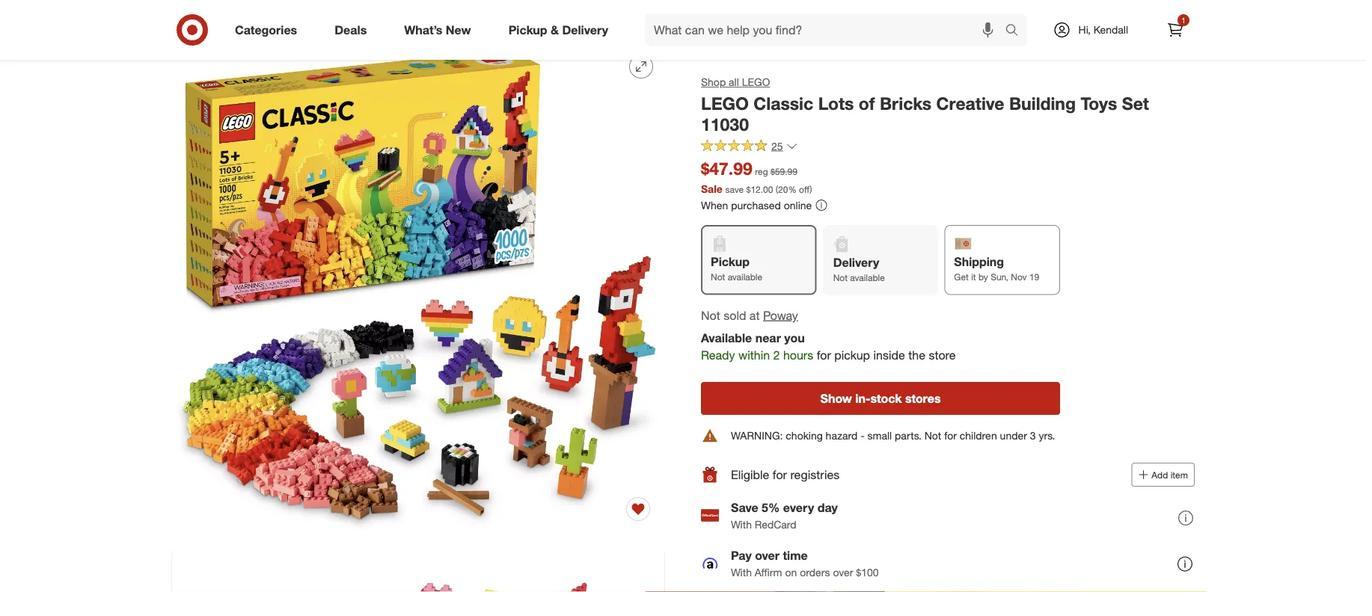 Task type: vqa. For each thing, say whether or not it's contained in the screenshot.
CATEGORIES link
yes



Task type: locate. For each thing, give the bounding box(es) containing it.
1 horizontal spatial /
[[233, 13, 237, 27]]

pickup inside pickup not available
[[711, 255, 750, 269]]

ready
[[701, 348, 735, 363]]

&
[[305, 13, 311, 27], [420, 13, 427, 27], [551, 23, 559, 37]]

$
[[746, 184, 751, 195]]

toys
[[209, 13, 230, 27], [1081, 93, 1117, 114]]

0 vertical spatial for
[[817, 348, 831, 363]]

0 horizontal spatial &
[[305, 13, 311, 27]]

0 vertical spatial over
[[755, 549, 780, 563]]

building right toys link
[[240, 13, 278, 27]]

classic
[[754, 93, 814, 114]]

0 horizontal spatial for
[[773, 468, 787, 482]]

bricks
[[880, 93, 932, 114]]

1 horizontal spatial &
[[420, 13, 427, 27]]

1 vertical spatial over
[[833, 566, 853, 579]]

2 horizontal spatial &
[[551, 23, 559, 37]]

1 horizontal spatial toys
[[1081, 93, 1117, 114]]

with down pay
[[731, 566, 752, 579]]

toys right target "link"
[[209, 13, 230, 27]]

lots
[[818, 93, 854, 114]]

over left $100
[[833, 566, 853, 579]]

purchased
[[731, 199, 781, 212]]

2 with from the top
[[731, 566, 752, 579]]

1 with from the top
[[731, 518, 752, 531]]

sold
[[724, 308, 746, 323]]

online
[[784, 199, 812, 212]]

1 horizontal spatial pickup
[[711, 255, 750, 269]]

1
[[1182, 15, 1186, 25]]

2 horizontal spatial for
[[944, 429, 957, 443]]

not sold at poway
[[701, 308, 798, 323]]

toys link
[[209, 13, 230, 27]]

hazard
[[826, 429, 858, 443]]

/ right toys link
[[233, 13, 237, 27]]

pickup right the new
[[509, 23, 547, 37]]

delivery inside the "delivery not available"
[[833, 255, 879, 270]]

available for pickup
[[728, 272, 763, 283]]

not inside the "delivery not available"
[[833, 273, 848, 284]]

available inside the "delivery not available"
[[850, 273, 885, 284]]

for right hours
[[817, 348, 831, 363]]

reg
[[755, 166, 768, 177]]

2 sets from the left
[[396, 13, 418, 27]]

toys left set
[[1081, 93, 1117, 114]]

2 vertical spatial for
[[773, 468, 787, 482]]

2
[[773, 348, 780, 363]]

you
[[784, 331, 805, 346]]

stores
[[905, 391, 941, 406]]

/ left toys link
[[203, 13, 206, 27]]

1 vertical spatial for
[[944, 429, 957, 443]]

for left children
[[944, 429, 957, 443]]

save
[[726, 184, 744, 195]]

0 vertical spatial with
[[731, 518, 752, 531]]

add item
[[1152, 469, 1188, 481]]

kits
[[430, 13, 448, 27]]

eligible
[[731, 468, 770, 482]]

1 horizontal spatial available
[[850, 273, 885, 284]]

pay over time with affirm on orders over $100
[[731, 549, 879, 579]]

hours
[[783, 348, 814, 363]]

2 horizontal spatial building
[[1009, 93, 1076, 114]]

warning:
[[731, 429, 783, 443]]

not up sold
[[711, 272, 725, 283]]

0 vertical spatial toys
[[209, 13, 230, 27]]

1 vertical spatial with
[[731, 566, 752, 579]]

delivery
[[562, 23, 608, 37], [833, 255, 879, 270]]

0 vertical spatial lego
[[742, 76, 770, 89]]

20
[[778, 184, 788, 195]]

sets left kits
[[396, 13, 418, 27]]

day
[[818, 501, 838, 516]]

1 vertical spatial pickup
[[711, 255, 750, 269]]

0 horizontal spatial building
[[240, 13, 278, 27]]

1 vertical spatial toys
[[1081, 93, 1117, 114]]

0 horizontal spatial delivery
[[562, 23, 608, 37]]

0 horizontal spatial sets
[[281, 13, 302, 27]]

not up available near you ready within 2 hours for pickup inside the store
[[833, 273, 848, 284]]

1 horizontal spatial for
[[817, 348, 831, 363]]

with down save
[[731, 518, 752, 531]]

%
[[788, 184, 797, 195]]

building right blocks
[[356, 13, 394, 27]]

stock
[[871, 391, 902, 406]]

shop
[[701, 76, 726, 89]]

time
[[783, 549, 808, 563]]

pickup for not
[[711, 255, 750, 269]]

lego
[[742, 76, 770, 89], [701, 93, 749, 114]]

0 horizontal spatial /
[[203, 13, 206, 27]]

creative
[[937, 93, 1005, 114]]

for right the eligible
[[773, 468, 787, 482]]

of
[[859, 93, 875, 114]]

available
[[728, 272, 763, 283], [850, 273, 885, 284]]

1 sets from the left
[[281, 13, 302, 27]]

shipping
[[954, 255, 1004, 269]]

what's
[[404, 23, 443, 37]]

sets
[[281, 13, 302, 27], [396, 13, 418, 27]]

1 vertical spatial delivery
[[833, 255, 879, 270]]

not
[[711, 272, 725, 283], [833, 273, 848, 284], [701, 308, 720, 323], [925, 429, 942, 443]]

item
[[1171, 469, 1188, 481]]

small
[[868, 429, 892, 443]]

0 vertical spatial pickup
[[509, 23, 547, 37]]

1 horizontal spatial delivery
[[833, 255, 879, 270]]

the
[[909, 348, 926, 363]]

under
[[1000, 429, 1027, 443]]

warning: choking hazard - small parts. not for children under 3 yrs.
[[731, 429, 1055, 443]]

search
[[999, 24, 1035, 39]]

building right the creative
[[1009, 93, 1076, 114]]

with inside 'pay over time with affirm on orders over $100'
[[731, 566, 752, 579]]

store
[[929, 348, 956, 363]]

blocks
[[314, 13, 346, 27]]

lego up 11030
[[701, 93, 749, 114]]

sets left blocks
[[281, 13, 302, 27]]

sale
[[701, 182, 723, 195]]

add
[[1152, 469, 1168, 481]]

over up affirm
[[755, 549, 780, 563]]

save 5% every day with redcard
[[731, 501, 838, 531]]

0 horizontal spatial toys
[[209, 13, 230, 27]]

by
[[979, 272, 988, 283]]

/
[[203, 13, 206, 27], [233, 13, 237, 27]]

for
[[817, 348, 831, 363], [944, 429, 957, 443], [773, 468, 787, 482]]

for inside available near you ready within 2 hours for pickup inside the store
[[817, 348, 831, 363]]

what's new
[[404, 23, 471, 37]]

sun,
[[991, 272, 1009, 283]]

pickup up sold
[[711, 255, 750, 269]]

categories link
[[222, 13, 316, 46]]

target
[[171, 13, 200, 27]]

available inside pickup not available
[[728, 272, 763, 283]]

lego right all
[[742, 76, 770, 89]]

0 horizontal spatial available
[[728, 272, 763, 283]]

lego classic lots of bricks creative building toys set 11030, 1 of 8 image
[[171, 43, 665, 537]]

pickup
[[834, 348, 870, 363]]

1 horizontal spatial sets
[[396, 13, 418, 27]]

0 horizontal spatial pickup
[[509, 23, 547, 37]]

building
[[240, 13, 278, 27], [356, 13, 394, 27], [1009, 93, 1076, 114]]

available for delivery
[[850, 273, 885, 284]]

parts.
[[895, 429, 922, 443]]



Task type: describe. For each thing, give the bounding box(es) containing it.
1 horizontal spatial over
[[833, 566, 853, 579]]

not inside pickup not available
[[711, 272, 725, 283]]

pickup & delivery
[[509, 23, 608, 37]]

pickup for &
[[509, 23, 547, 37]]

with inside the save 5% every day with redcard
[[731, 518, 752, 531]]

0 vertical spatial delivery
[[562, 23, 608, 37]]

when
[[701, 199, 728, 212]]

every
[[783, 501, 814, 516]]

delivery not available
[[833, 255, 885, 284]]

target / toys / building sets & blocks
[[171, 13, 346, 27]]

new
[[446, 23, 471, 37]]

target link
[[171, 13, 200, 27]]

hi, kendall
[[1079, 23, 1128, 36]]

poway
[[763, 308, 798, 323]]

-
[[861, 429, 865, 443]]

kendall
[[1094, 23, 1128, 36]]

(
[[776, 184, 778, 195]]

children
[[960, 429, 997, 443]]

3
[[1030, 429, 1036, 443]]

deals link
[[322, 13, 386, 46]]

11030
[[701, 114, 749, 135]]

set
[[1122, 93, 1149, 114]]

for for pickup
[[817, 348, 831, 363]]

25
[[771, 140, 783, 153]]

eligible for registries
[[731, 468, 840, 482]]

building sets & kits
[[356, 13, 448, 27]]

nov
[[1011, 272, 1027, 283]]

5%
[[762, 501, 780, 516]]

registries
[[790, 468, 840, 482]]

$47.99 reg $59.99 sale save $ 12.00 ( 20 % off )
[[701, 158, 812, 195]]

1 vertical spatial lego
[[701, 93, 749, 114]]

hi,
[[1079, 23, 1091, 36]]

poway button
[[763, 307, 798, 324]]

1 / from the left
[[203, 13, 206, 27]]

orders
[[800, 566, 830, 579]]

shop all lego lego classic lots of bricks creative building toys set 11030
[[701, 76, 1149, 135]]

within
[[739, 348, 770, 363]]

redcard
[[755, 518, 797, 531]]

$59.99
[[771, 166, 798, 177]]

all
[[729, 76, 739, 89]]

1 horizontal spatial building
[[356, 13, 394, 27]]

12.00
[[751, 184, 773, 195]]

show in-stock stores button
[[701, 382, 1060, 415]]

0 horizontal spatial over
[[755, 549, 780, 563]]

toys inside shop all lego lego classic lots of bricks creative building toys set 11030
[[1081, 93, 1117, 114]]

building sets & kits link
[[356, 13, 448, 27]]

for for children
[[944, 429, 957, 443]]

affirm
[[755, 566, 782, 579]]

19
[[1030, 272, 1040, 283]]

image gallery element
[[171, 43, 665, 593]]

add item button
[[1132, 463, 1195, 487]]

pickup not available
[[711, 255, 763, 283]]

choking
[[786, 429, 823, 443]]

$47.99
[[701, 158, 753, 179]]

)
[[810, 184, 812, 195]]

when purchased online
[[701, 199, 812, 212]]

get
[[954, 272, 969, 283]]

1 link
[[1159, 13, 1192, 46]]

on
[[785, 566, 797, 579]]

building sets & blocks link
[[240, 13, 346, 27]]

yrs.
[[1039, 429, 1055, 443]]

pickup & delivery link
[[496, 13, 627, 46]]

near
[[756, 331, 781, 346]]

show in-stock stores
[[820, 391, 941, 406]]

shipping get it by sun, nov 19
[[954, 255, 1040, 283]]

what's new link
[[392, 13, 490, 46]]

not right parts.
[[925, 429, 942, 443]]

What can we help you find? suggestions appear below search field
[[645, 13, 1009, 46]]

show
[[820, 391, 852, 406]]

off
[[799, 184, 810, 195]]

available near you ready within 2 hours for pickup inside the store
[[701, 331, 956, 363]]

in-
[[856, 391, 871, 406]]

not left sold
[[701, 308, 720, 323]]

building inside shop all lego lego classic lots of bricks creative building toys set 11030
[[1009, 93, 1076, 114]]

it
[[971, 272, 976, 283]]

pay
[[731, 549, 752, 563]]

categories
[[235, 23, 297, 37]]

2 / from the left
[[233, 13, 237, 27]]

available
[[701, 331, 752, 346]]

25 link
[[701, 139, 798, 156]]

save
[[731, 501, 759, 516]]

$100
[[856, 566, 879, 579]]



